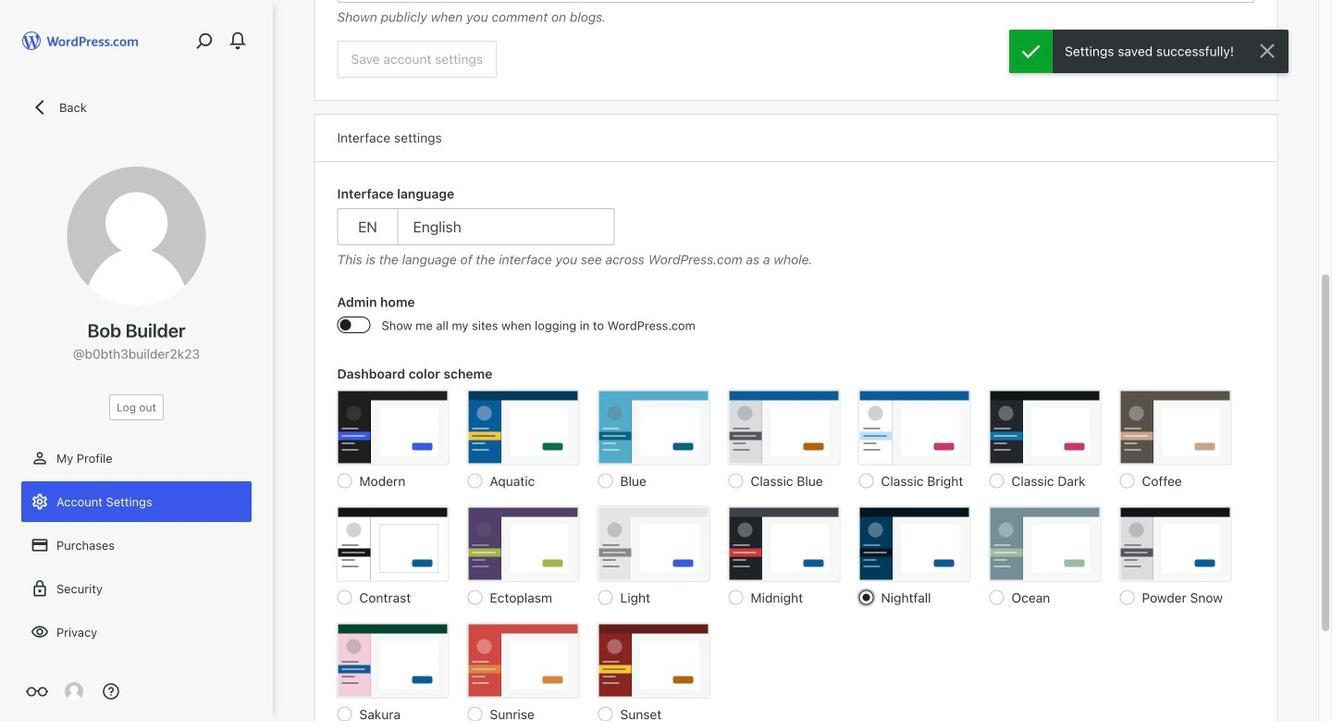 Task type: locate. For each thing, give the bounding box(es) containing it.
1 vertical spatial bob builder image
[[65, 682, 83, 701]]

sakura image
[[337, 623, 448, 697]]

contrast image
[[337, 507, 448, 581]]

classic bright image
[[859, 390, 970, 464]]

sunrise image
[[468, 623, 579, 697]]

1 group from the top
[[337, 0, 1256, 27]]

settings image
[[31, 492, 49, 511]]

ectoplasm image
[[468, 507, 579, 581]]

dismiss image
[[1257, 40, 1279, 62]]

sunset image
[[598, 623, 709, 697]]

modern image
[[337, 390, 448, 464]]

lock image
[[31, 579, 49, 598]]

aquatic image
[[468, 390, 579, 464]]

visibility image
[[31, 623, 49, 641]]

classic blue image
[[729, 390, 840, 464]]

None radio
[[468, 473, 483, 488], [859, 473, 874, 488], [990, 473, 1005, 488], [1120, 473, 1135, 488], [337, 590, 352, 605], [729, 590, 744, 605], [859, 590, 874, 605], [1120, 590, 1135, 605], [468, 473, 483, 488], [859, 473, 874, 488], [990, 473, 1005, 488], [1120, 473, 1135, 488], [337, 590, 352, 605], [729, 590, 744, 605], [859, 590, 874, 605], [1120, 590, 1135, 605]]

nightfall image
[[859, 507, 970, 581]]

bob builder image
[[67, 167, 206, 305], [65, 682, 83, 701]]

0 vertical spatial bob builder image
[[67, 167, 206, 305]]

powder snow image
[[1120, 507, 1231, 581]]

2 group from the top
[[337, 184, 1256, 269]]

group
[[337, 0, 1256, 27], [337, 184, 1256, 269], [337, 292, 1256, 346], [337, 364, 1256, 721]]

light image
[[598, 507, 709, 581]]

None radio
[[337, 473, 352, 488], [598, 473, 613, 488], [729, 473, 744, 488], [468, 590, 483, 605], [598, 590, 613, 605], [990, 590, 1005, 605], [337, 707, 352, 721], [468, 707, 483, 721], [598, 707, 613, 721], [337, 473, 352, 488], [598, 473, 613, 488], [729, 473, 744, 488], [468, 590, 483, 605], [598, 590, 613, 605], [990, 590, 1005, 605], [337, 707, 352, 721], [468, 707, 483, 721], [598, 707, 613, 721]]

None url field
[[337, 0, 1256, 3]]

midnight image
[[729, 507, 840, 581]]

classic dark image
[[990, 390, 1101, 464]]



Task type: vqa. For each thing, say whether or not it's contained in the screenshot.
the middle cell
no



Task type: describe. For each thing, give the bounding box(es) containing it.
notice status
[[1010, 30, 1289, 73]]

coffee image
[[1120, 390, 1231, 464]]

4 group from the top
[[337, 364, 1256, 721]]

3 group from the top
[[337, 292, 1256, 346]]

person image
[[31, 449, 49, 467]]

credit_card image
[[31, 536, 49, 554]]

reader image
[[26, 680, 48, 702]]

ocean image
[[990, 507, 1101, 581]]

blue image
[[598, 390, 709, 464]]



